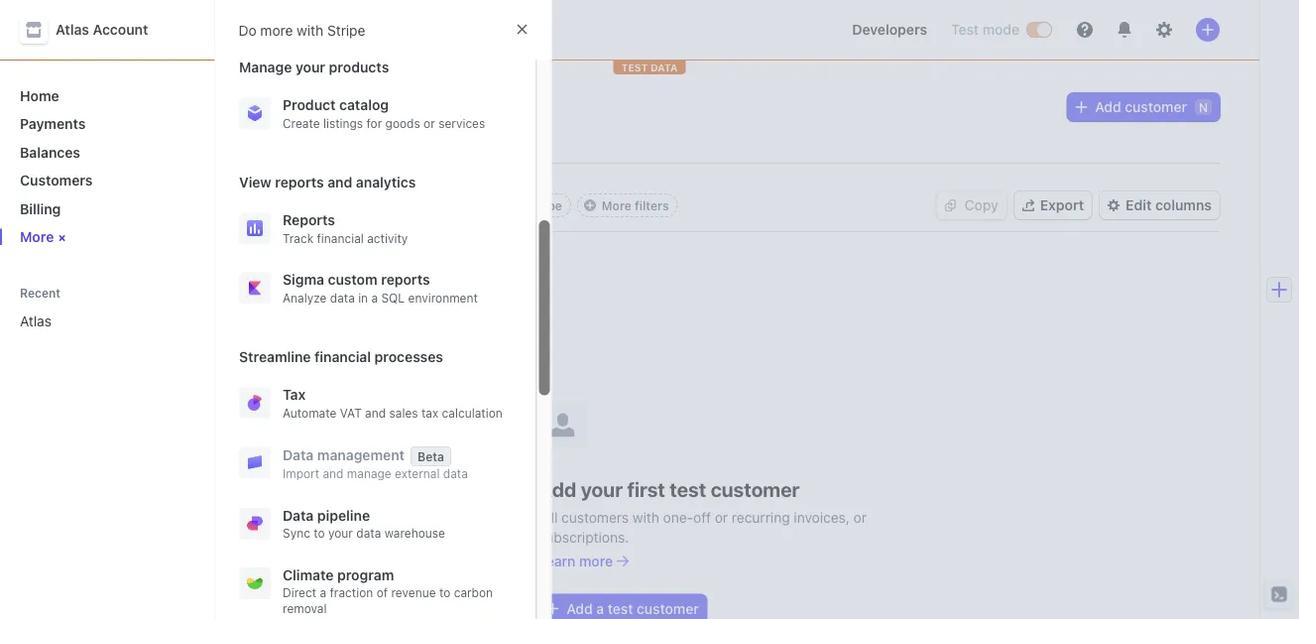 Task type: describe. For each thing, give the bounding box(es) containing it.
subscriptions.
[[539, 529, 629, 545]]

atlas account
[[56, 21, 148, 38]]

streamline financial processes
[[239, 349, 443, 365]]

manage
[[239, 59, 292, 75]]

n
[[1200, 100, 1209, 114]]

filters
[[635, 198, 669, 212]]

billing
[[20, 200, 61, 217]]

mode
[[983, 21, 1020, 38]]

recent navigation links element
[[0, 285, 215, 337]]

product
[[282, 97, 335, 113]]

more for do
[[260, 22, 293, 38]]

billing link
[[12, 193, 199, 225]]

more for learn
[[580, 553, 613, 569]]

customers inside the core navigation links element
[[20, 172, 93, 189]]

management
[[317, 447, 404, 463]]

processes
[[374, 349, 443, 365]]

manage your products
[[239, 59, 389, 75]]

test inside button
[[608, 600, 634, 617]]

reports track financial activity
[[282, 212, 408, 245]]

a inside climate program direct a fraction of revenue to carbon removal
[[320, 586, 326, 600]]

atlas for atlas
[[20, 313, 52, 329]]

atlas link
[[12, 305, 171, 337]]

add a test customer button
[[539, 595, 707, 619]]

products
[[329, 59, 389, 75]]

more for +
[[20, 229, 54, 245]]

export button
[[1015, 192, 1093, 219]]

or inside 'product catalog create listings for goods or services'
[[423, 116, 435, 130]]

1 vertical spatial financial
[[314, 349, 371, 365]]

export
[[1041, 197, 1085, 213]]

reports inside sigma custom reports analyze data in a sql environment
[[381, 271, 430, 288]]

import
[[282, 467, 319, 481]]

sigma
[[282, 271, 324, 288]]

data inside data pipeline sync to your data warehouse
[[356, 526, 381, 540]]

add email image
[[261, 199, 273, 211]]

your for manage
[[295, 59, 325, 75]]

create
[[282, 116, 320, 130]]

columns
[[1156, 197, 1213, 213]]

and inside the tax automate vat and sales tax calculation
[[365, 406, 386, 420]]

1 horizontal spatial or
[[715, 509, 728, 525]]

catalog
[[339, 97, 389, 113]]

reports
[[282, 212, 335, 228]]

with for more
[[297, 22, 324, 38]]

product catalog create listings for goods or services
[[282, 97, 485, 130]]

2 horizontal spatial or
[[854, 509, 867, 525]]

remaining balances
[[345, 136, 478, 153]]

fraction
[[329, 586, 373, 600]]

edit columns
[[1126, 197, 1213, 213]]

services
[[438, 116, 485, 130]]

test
[[622, 62, 648, 73]]

sync
[[282, 526, 310, 540]]

recurring
[[732, 509, 791, 525]]

program
[[337, 566, 394, 583]]

listings
[[323, 116, 363, 130]]

atlas account button
[[20, 16, 168, 44]]

view
[[239, 174, 271, 191]]

edit
[[1126, 197, 1152, 213]]

home link
[[12, 79, 199, 112]]

data
[[651, 62, 678, 73]]

0 vertical spatial reports
[[275, 174, 324, 191]]

0 vertical spatial and
[[327, 174, 352, 191]]

copy
[[965, 197, 999, 213]]

off
[[694, 509, 712, 525]]

your for add
[[581, 478, 623, 501]]

remaining
[[345, 136, 415, 153]]

sql
[[381, 291, 405, 305]]

data for data management
[[282, 447, 313, 463]]

a inside button
[[597, 600, 604, 617]]

1 vertical spatial customer
[[711, 478, 800, 501]]

tab inside remaining balances tab list
[[255, 127, 317, 163]]

customers link
[[12, 164, 199, 196]]

of
[[376, 586, 388, 600]]

balances
[[20, 144, 80, 160]]

tax automate vat and sales tax calculation
[[282, 387, 502, 420]]

search
[[274, 21, 320, 37]]

data for data pipeline sync to your data warehouse
[[282, 507, 313, 523]]

streamline
[[239, 349, 311, 365]]

test
[[952, 21, 979, 38]]

data for manage
[[443, 467, 468, 481]]

remaining balances tab list
[[255, 127, 1221, 164]]

svg image inside copy 'button'
[[945, 200, 957, 211]]

stripe
[[327, 22, 366, 38]]

import and manage external data
[[282, 467, 468, 481]]

for
[[366, 116, 382, 130]]

atlas for atlas account
[[56, 21, 89, 38]]

more filters
[[602, 198, 669, 212]]

learn
[[539, 553, 576, 569]]

2 horizontal spatial customer
[[1126, 99, 1188, 115]]

test data
[[622, 62, 678, 73]]

direct
[[282, 586, 316, 600]]

0 vertical spatial svg image
[[1076, 101, 1088, 113]]

balances
[[418, 136, 478, 153]]

sigma custom reports analyze data in a sql environment
[[282, 271, 478, 305]]

toolbar containing email
[[255, 193, 678, 217]]

remaining balances link
[[337, 131, 486, 159]]



Task type: vqa. For each thing, say whether or not it's contained in the screenshot.
management
yes



Task type: locate. For each thing, give the bounding box(es) containing it.
more for filters
[[602, 198, 632, 212]]

1 vertical spatial and
[[365, 406, 386, 420]]

more right add more filters image
[[602, 198, 632, 212]]

home
[[20, 87, 59, 104]]

climate program direct a fraction of revenue to carbon removal
[[282, 566, 493, 615]]

with left stripe
[[297, 22, 324, 38]]

data inside sigma custom reports analyze data in a sql environment
[[330, 291, 355, 305]]

or right off
[[715, 509, 728, 525]]

developers
[[853, 21, 928, 38]]

0 horizontal spatial more
[[20, 229, 54, 245]]

add your first test customer
[[539, 478, 800, 501]]

your down pipeline
[[328, 526, 353, 540]]

data for reports
[[330, 291, 355, 305]]

tax
[[421, 406, 438, 420]]

first
[[628, 478, 666, 501]]

add for add a test customer
[[567, 600, 593, 617]]

1 horizontal spatial more
[[602, 198, 632, 212]]

svg image
[[547, 603, 559, 615]]

or right invoices,
[[854, 509, 867, 525]]

1 vertical spatial more
[[580, 553, 613, 569]]

1 horizontal spatial customer
[[711, 478, 800, 501]]

external
[[395, 467, 440, 481]]

more right do
[[260, 22, 293, 38]]

learn more
[[539, 553, 613, 569]]

add up bill
[[539, 478, 577, 501]]

0 horizontal spatial customer
[[637, 600, 699, 617]]

type
[[534, 198, 563, 212]]

1 vertical spatial to
[[439, 586, 450, 600]]

2 vertical spatial customer
[[637, 600, 699, 617]]

0 vertical spatial data
[[330, 291, 355, 305]]

reports up email at the top left of the page
[[275, 174, 324, 191]]

1 vertical spatial customers
[[20, 172, 93, 189]]

add for add your first test customer
[[539, 478, 577, 501]]

1 horizontal spatial your
[[328, 526, 353, 540]]

your up customers at the left bottom of the page
[[581, 478, 623, 501]]

view reports and analytics element
[[231, 202, 536, 314]]

bill customers with one-off or recurring invoices, or subscriptions.
[[539, 509, 867, 545]]

1 horizontal spatial test
[[670, 478, 707, 501]]

financial inside reports track financial activity
[[317, 231, 363, 245]]

0 vertical spatial with
[[297, 22, 324, 38]]

your up product
[[295, 59, 325, 75]]

removal
[[282, 602, 326, 615]]

1 vertical spatial reports
[[381, 271, 430, 288]]

add more filters image
[[584, 199, 596, 211]]

customers down balances
[[20, 172, 93, 189]]

atlas inside recent navigation links element
[[20, 313, 52, 329]]

to inside climate program direct a fraction of revenue to carbon removal
[[439, 586, 450, 600]]

customers
[[562, 509, 629, 525]]

vat
[[340, 406, 361, 420]]

atlas left account
[[56, 21, 89, 38]]

atlas inside "button"
[[56, 21, 89, 38]]

0 vertical spatial customers
[[255, 91, 397, 124]]

and down "data management"
[[322, 467, 343, 481]]

1 vertical spatial atlas
[[20, 313, 52, 329]]

1 vertical spatial more
[[20, 229, 54, 245]]

0 vertical spatial data
[[282, 447, 313, 463]]

1 horizontal spatial customers
[[255, 91, 397, 124]]

customer inside button
[[637, 600, 699, 617]]

data pipeline sync to your data warehouse
[[282, 507, 445, 540]]

with down first
[[633, 509, 660, 525]]

do
[[239, 22, 257, 38]]

recent
[[20, 286, 61, 300]]

0 horizontal spatial svg image
[[945, 200, 957, 211]]

svg image left add customer
[[1076, 101, 1088, 113]]

1 data from the top
[[282, 447, 313, 463]]

1 horizontal spatial a
[[371, 291, 378, 305]]

and right vat
[[365, 406, 386, 420]]

in
[[358, 291, 368, 305]]

to inside data pipeline sync to your data warehouse
[[313, 526, 325, 540]]

svg image
[[1076, 101, 1088, 113], [945, 200, 957, 211]]

a inside sigma custom reports analyze data in a sql environment
[[371, 291, 378, 305]]

data
[[282, 447, 313, 463], [282, 507, 313, 523]]

beta
[[417, 449, 444, 463]]

view reports and analytics
[[239, 174, 416, 191]]

1 horizontal spatial with
[[633, 509, 660, 525]]

more inside more +
[[20, 229, 54, 245]]

0 vertical spatial more
[[260, 22, 293, 38]]

0 horizontal spatial test
[[608, 600, 634, 617]]

to right sync
[[313, 526, 325, 540]]

edit columns button
[[1101, 192, 1221, 219]]

core navigation links element
[[12, 79, 199, 253]]

0 vertical spatial to
[[313, 526, 325, 540]]

0 horizontal spatial customers
[[20, 172, 93, 189]]

svg image left copy
[[945, 200, 957, 211]]

customer
[[1126, 99, 1188, 115], [711, 478, 800, 501], [637, 600, 699, 617]]

more down subscriptions.
[[580, 553, 613, 569]]

test mode
[[952, 21, 1020, 38]]

atlas
[[56, 21, 89, 38], [20, 313, 52, 329]]

add
[[1096, 99, 1122, 115], [539, 478, 577, 501], [567, 600, 593, 617]]

data left in
[[330, 291, 355, 305]]

your
[[295, 59, 325, 75], [581, 478, 623, 501], [328, 526, 353, 540]]

sales
[[389, 406, 418, 420]]

environment
[[408, 291, 478, 305]]

0 horizontal spatial with
[[297, 22, 324, 38]]

tab
[[255, 127, 317, 163]]

with inside bill customers with one-off or recurring invoices, or subscriptions.
[[633, 509, 660, 525]]

add for add customer
[[1096, 99, 1122, 115]]

to left carbon
[[439, 586, 450, 600]]

test
[[670, 478, 707, 501], [608, 600, 634, 617]]

more down billing
[[20, 229, 54, 245]]

financial
[[317, 231, 363, 245], [314, 349, 371, 365]]

1 vertical spatial test
[[608, 600, 634, 617]]

customer down bill customers with one-off or recurring invoices, or subscriptions.
[[637, 600, 699, 617]]

2 vertical spatial your
[[328, 526, 353, 540]]

2 vertical spatial add
[[567, 600, 593, 617]]

analytics
[[356, 174, 416, 191]]

0 vertical spatial your
[[295, 59, 325, 75]]

0 horizontal spatial reports
[[275, 174, 324, 191]]

carbon
[[454, 586, 493, 600]]

revenue
[[391, 586, 436, 600]]

a down climate at the bottom left of the page
[[320, 586, 326, 600]]

automate
[[282, 406, 336, 420]]

1 horizontal spatial to
[[439, 586, 450, 600]]

reports up sql
[[381, 271, 430, 288]]

activity
[[367, 231, 408, 245]]

2 vertical spatial and
[[322, 467, 343, 481]]

0 horizontal spatial atlas
[[20, 313, 52, 329]]

customer up recurring
[[711, 478, 800, 501]]

account
[[93, 21, 148, 38]]

1 vertical spatial add
[[539, 478, 577, 501]]

and left analytics at the top
[[327, 174, 352, 191]]

0 vertical spatial customer
[[1126, 99, 1188, 115]]

more inside learn more link
[[580, 553, 613, 569]]

atlas down the recent
[[20, 313, 52, 329]]

0 vertical spatial financial
[[317, 231, 363, 245]]

customer left n
[[1126, 99, 1188, 115]]

0 vertical spatial atlas
[[56, 21, 89, 38]]

1 horizontal spatial data
[[356, 526, 381, 540]]

toolbar
[[255, 193, 678, 217]]

one-
[[663, 509, 694, 525]]

more
[[260, 22, 293, 38], [580, 553, 613, 569]]

0 vertical spatial add
[[1096, 99, 1122, 115]]

1 vertical spatial with
[[633, 509, 660, 525]]

add right svg icon
[[567, 600, 593, 617]]

a right in
[[371, 291, 378, 305]]

2 data from the top
[[282, 507, 313, 523]]

0 vertical spatial test
[[670, 478, 707, 501]]

do more with stripe
[[239, 22, 366, 38]]

1 horizontal spatial atlas
[[56, 21, 89, 38]]

0 vertical spatial a
[[371, 291, 378, 305]]

close menu image
[[516, 23, 528, 35]]

payments link
[[12, 108, 199, 140]]

add left n
[[1096, 99, 1122, 115]]

2 vertical spatial data
[[356, 526, 381, 540]]

2 vertical spatial a
[[597, 600, 604, 617]]

analyze
[[282, 291, 326, 305]]

reports
[[275, 174, 324, 191], [381, 271, 430, 288]]

0 horizontal spatial a
[[320, 586, 326, 600]]

1 horizontal spatial svg image
[[1076, 101, 1088, 113]]

0 vertical spatial more
[[602, 198, 632, 212]]

copy button
[[937, 192, 1007, 219]]

1 vertical spatial your
[[581, 478, 623, 501]]

or right goods
[[423, 116, 435, 130]]

add a test customer
[[567, 600, 699, 617]]

data down pipeline
[[356, 526, 381, 540]]

balances link
[[12, 136, 199, 168]]

custom
[[327, 271, 377, 288]]

0 horizontal spatial or
[[423, 116, 435, 130]]

calculation
[[442, 406, 502, 420]]

data inside data pipeline sync to your data warehouse
[[282, 507, 313, 523]]

0 horizontal spatial data
[[330, 291, 355, 305]]

1 horizontal spatial more
[[580, 553, 613, 569]]

a
[[371, 291, 378, 305], [320, 586, 326, 600], [597, 600, 604, 617]]

bill
[[539, 509, 558, 525]]

test up one-
[[670, 478, 707, 501]]

pipeline
[[317, 507, 370, 523]]

financial down reports
[[317, 231, 363, 245]]

add inside button
[[567, 600, 593, 617]]

warehouse
[[384, 526, 445, 540]]

streamline financial processes element
[[231, 377, 536, 619]]

Search search field
[[243, 12, 802, 48]]

more +
[[20, 229, 72, 248]]

data
[[330, 291, 355, 305], [443, 467, 468, 481], [356, 526, 381, 540]]

1 vertical spatial data
[[443, 467, 468, 481]]

your inside data pipeline sync to your data warehouse
[[328, 526, 353, 540]]

2 horizontal spatial a
[[597, 600, 604, 617]]

2 horizontal spatial your
[[581, 478, 623, 501]]

data down beta at the bottom left of page
[[443, 467, 468, 481]]

tax
[[282, 387, 305, 403]]

add customer
[[1096, 99, 1188, 115]]

1 vertical spatial data
[[282, 507, 313, 523]]

1 vertical spatial svg image
[[945, 200, 957, 211]]

2 horizontal spatial data
[[443, 467, 468, 481]]

learn more link
[[539, 551, 629, 571]]

customers down manage your products
[[255, 91, 397, 124]]

goods
[[385, 116, 420, 130]]

test down learn more link
[[608, 600, 634, 617]]

a right svg icon
[[597, 600, 604, 617]]

data up sync
[[282, 507, 313, 523]]

climate
[[282, 566, 333, 583]]

payments
[[20, 116, 86, 132]]

1 horizontal spatial reports
[[381, 271, 430, 288]]

with
[[297, 22, 324, 38], [633, 509, 660, 525]]

0 horizontal spatial your
[[295, 59, 325, 75]]

0 horizontal spatial to
[[313, 526, 325, 540]]

with for customers
[[633, 509, 660, 525]]

invoices,
[[794, 509, 850, 525]]

financial up vat
[[314, 349, 371, 365]]

1 vertical spatial a
[[320, 586, 326, 600]]

track
[[282, 231, 313, 245]]

more
[[602, 198, 632, 212], [20, 229, 54, 245]]

data up import
[[282, 447, 313, 463]]

data management
[[282, 447, 404, 463]]

0 horizontal spatial more
[[260, 22, 293, 38]]



